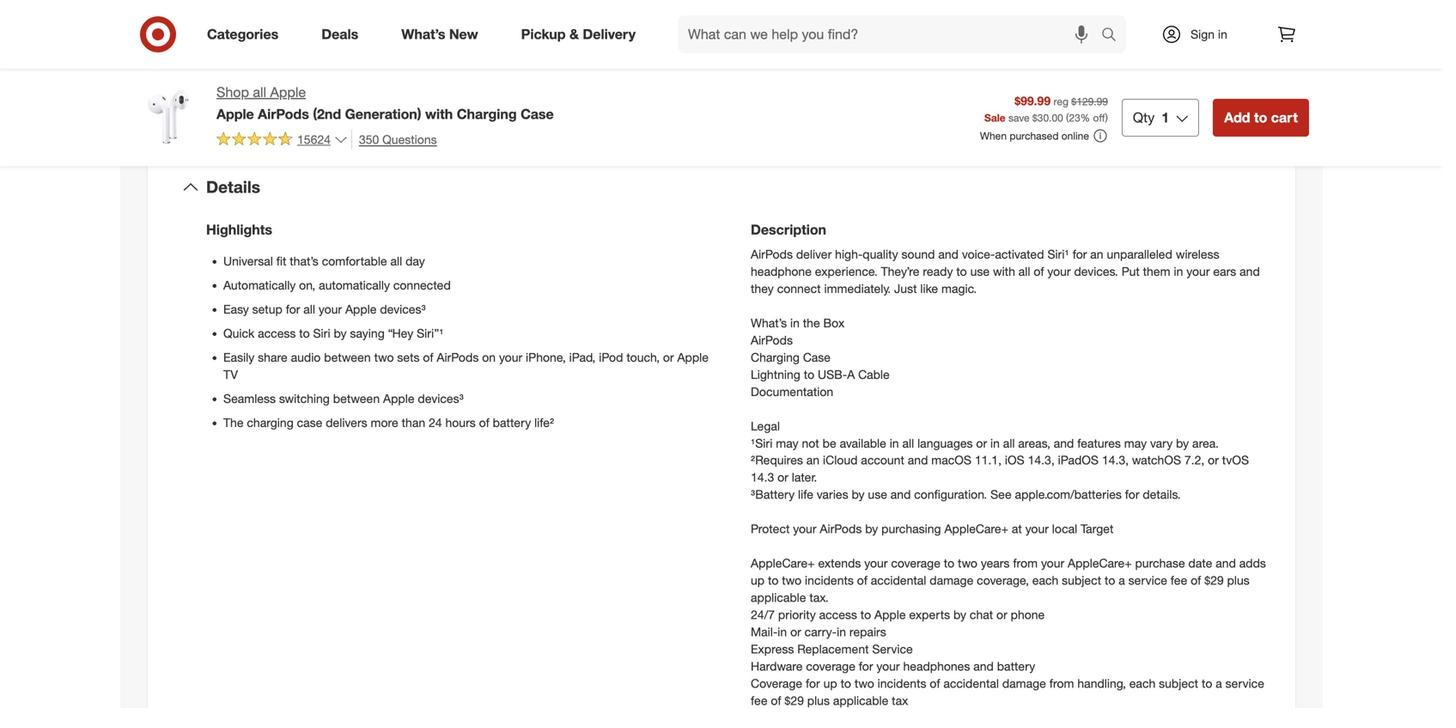 Task type: describe. For each thing, give the bounding box(es) containing it.
questions
[[383, 132, 437, 147]]

hours
[[446, 415, 476, 430]]

0 horizontal spatial accidental
[[871, 573, 927, 588]]

or down priority
[[791, 625, 802, 640]]

with inside the shop all apple apple airpods (2nd generation) with charging case
[[425, 106, 453, 122]]

delivers
[[326, 415, 368, 430]]

your down life
[[794, 521, 817, 536]]

just
[[895, 281, 917, 296]]

¹siri
[[751, 436, 773, 451]]

tax
[[892, 693, 909, 708]]

0 horizontal spatial subject
[[1062, 573, 1102, 588]]

and right headphones
[[974, 659, 994, 674]]

in right sign
[[1219, 27, 1228, 42]]

0 vertical spatial incidents
[[805, 573, 854, 588]]

highlights
[[206, 222, 272, 238]]

apple inside easily share audio between two sets of airpods on your iphone, ipad, ipod touch, or apple tv
[[678, 350, 709, 365]]

to inside what's in the box airpods charging case lightning to usb-a cable documentation
[[804, 367, 815, 382]]

airpods inside airpods deliver high-quality sound and voice-activated siri¹ for an unparalleled wireless headphone experience. they're ready to use with all of your devices. put them in your ears and they connect immediately. just like magic.
[[751, 247, 793, 262]]

sale
[[985, 111, 1006, 124]]

tv
[[223, 367, 238, 382]]

adds
[[1240, 556, 1267, 571]]

a
[[848, 367, 855, 382]]

setup
[[252, 302, 283, 317]]

icloud
[[823, 453, 858, 468]]

quality
[[863, 247, 899, 262]]

23
[[1069, 111, 1081, 124]]

0 vertical spatial access
[[258, 326, 296, 341]]

or right 7.2,
[[1209, 453, 1219, 468]]

add to cart button
[[1214, 99, 1310, 137]]

for right coverage
[[806, 676, 821, 691]]

show more images button
[[347, 29, 488, 66]]

(2nd
[[313, 106, 341, 122]]

airpods inside easily share audio between two sets of airpods on your iphone, ipad, ipod touch, or apple tv
[[437, 350, 479, 365]]

two down service
[[855, 676, 875, 691]]

350 questions
[[359, 132, 437, 147]]

search button
[[1094, 15, 1135, 57]]

experience.
[[815, 264, 878, 279]]

ipados
[[1058, 453, 1099, 468]]

and down 'languages'
[[908, 453, 929, 468]]

sound
[[902, 247, 935, 262]]

images
[[432, 39, 477, 56]]

0 horizontal spatial from
[[1014, 556, 1038, 571]]

1 horizontal spatial up
[[824, 676, 838, 691]]

³battery
[[751, 487, 795, 502]]

show more images
[[359, 39, 477, 56]]

they're
[[881, 264, 920, 279]]

and right ears
[[1240, 264, 1261, 279]]

use inside airpods deliver high-quality sound and voice-activated siri¹ for an unparalleled wireless headphone experience. they're ready to use with all of your devices. put them in your ears and they connect immediately. just like magic.
[[971, 264, 990, 279]]

easy setup for all your apple devices³
[[223, 302, 426, 317]]

like
[[921, 281, 939, 296]]

1 horizontal spatial $29
[[1205, 573, 1224, 588]]

your down service
[[877, 659, 900, 674]]

for inside legal ¹siri may not be available in all languages or in all areas, and features may vary by area. ²requires an icloud account and macos 11.1, ios 14.3, ipados 14.3, watchos 7.2, or tvos 14.3 or later. ³battery life varies by use and configuration. see apple.com/batteries for details.
[[1126, 487, 1140, 502]]

tvos
[[1223, 453, 1250, 468]]

the
[[803, 315, 820, 330]]

of down extends
[[858, 573, 868, 588]]

seamless switching between apple devices³
[[223, 391, 464, 406]]

$99.99 reg $129.99 sale save $ 30.00 ( 23 % off )
[[985, 93, 1109, 124]]

all up ios
[[1004, 436, 1015, 451]]

by up 7.2,
[[1177, 436, 1190, 451]]

1 horizontal spatial applicable
[[834, 693, 889, 708]]

automatically on, automatically connected
[[223, 277, 451, 292]]

$129.99
[[1072, 95, 1109, 108]]

and right date
[[1216, 556, 1237, 571]]

ears
[[1214, 264, 1237, 279]]

universal fit that's comfortable all day
[[223, 253, 425, 268]]

for inside airpods deliver high-quality sound and voice-activated siri¹ for an unparalleled wireless headphone experience. they're ready to use with all of your devices. put them in your ears and they connect immediately. just like magic.
[[1073, 247, 1088, 262]]

documentation
[[751, 384, 834, 399]]

or inside easily share audio between two sets of airpods on your iphone, ipad, ipod touch, or apple tv
[[663, 350, 674, 365]]

day
[[406, 253, 425, 268]]

1 horizontal spatial from
[[1050, 676, 1075, 691]]

put
[[1122, 264, 1140, 279]]

image of apple airpods (2nd generation) with charging case image
[[134, 83, 203, 151]]

all inside airpods deliver high-quality sound and voice-activated siri¹ for an unparalleled wireless headphone experience. they're ready to use with all of your devices. put them in your ears and they connect immediately. just like magic.
[[1019, 264, 1031, 279]]

your up quick access to siri by saying "hey siri"¹ at left
[[319, 302, 342, 317]]

all left day
[[391, 253, 402, 268]]

deals
[[322, 26, 359, 43]]

account
[[861, 453, 905, 468]]

apple down shop
[[217, 106, 254, 122]]

pickup & delivery
[[521, 26, 636, 43]]

fit
[[276, 253, 287, 268]]

24/7
[[751, 607, 775, 622]]

0 vertical spatial up
[[751, 573, 765, 588]]

of down coverage
[[771, 693, 782, 708]]

what's for what's in the box airpods charging case lightning to usb-a cable documentation
[[751, 315, 787, 330]]

sign
[[1191, 27, 1215, 42]]

what's new link
[[387, 15, 500, 53]]

0 vertical spatial service
[[1129, 573, 1168, 588]]

1 horizontal spatial coverage
[[892, 556, 941, 571]]

0 horizontal spatial coverage
[[806, 659, 856, 674]]

or up 11.1,
[[977, 436, 988, 451]]

between inside easily share audio between two sets of airpods on your iphone, ipad, ipod touch, or apple tv
[[324, 350, 371, 365]]

case
[[297, 415, 323, 430]]

categories
[[207, 26, 279, 43]]

airpods up extends
[[820, 521, 862, 536]]

categories link
[[193, 15, 300, 53]]

and up ready
[[939, 247, 959, 262]]

headphone
[[751, 264, 812, 279]]

in up express
[[778, 625, 787, 640]]

cable
[[859, 367, 890, 382]]

your down local
[[1042, 556, 1065, 571]]

15624
[[297, 132, 331, 147]]

seamless
[[223, 391, 276, 406]]

easily share audio between two sets of airpods on your iphone, ipad, ipod touch, or apple tv
[[223, 350, 709, 382]]

years
[[981, 556, 1010, 571]]

phone
[[1011, 607, 1045, 622]]

or down ²requires
[[778, 470, 789, 485]]

siri¹
[[1048, 247, 1070, 262]]

1 14.3, from the left
[[1028, 453, 1055, 468]]

see
[[991, 487, 1012, 502]]

14.3
[[751, 470, 775, 485]]

2 14.3, from the left
[[1103, 453, 1129, 468]]

an inside airpods deliver high-quality sound and voice-activated siri¹ for an unparalleled wireless headphone experience. they're ready to use with all of your devices. put them in your ears and they connect immediately. just like magic.
[[1091, 247, 1104, 262]]

ipad,
[[569, 350, 596, 365]]

What can we help you find? suggestions appear below search field
[[678, 15, 1106, 53]]

coverage
[[751, 676, 803, 691]]

they
[[751, 281, 774, 296]]

description
[[751, 222, 827, 238]]

be
[[823, 436, 837, 451]]

1 vertical spatial plus
[[808, 693, 830, 708]]

)
[[1106, 111, 1109, 124]]

in inside what's in the box airpods charging case lightning to usb-a cable documentation
[[791, 315, 800, 330]]

apple inside applecare+ extends your coverage to two years from your applecare+ purchase date and adds up to two incidents of accidental damage coverage, each subject to a service fee of $29 plus applicable tax. 24/7 priority access to apple experts by chat or phone mail-in or carry-in repairs express replacement service hardware coverage for your headphones and battery coverage for up to two incidents of accidental damage from handling, each subject to a service fee of $29 plus applicable tax
[[875, 607, 906, 622]]

hardware
[[751, 659, 803, 674]]

1 vertical spatial each
[[1130, 676, 1156, 691]]

legal ¹siri may not be available in all languages or in all areas, and features may vary by area. ²requires an icloud account and macos 11.1, ios 14.3, ipados 14.3, watchos 7.2, or tvos 14.3 or later. ³battery life varies by use and configuration. see apple.com/batteries for details.
[[751, 418, 1250, 502]]

all inside the shop all apple apple airpods (2nd generation) with charging case
[[253, 84, 266, 101]]

mail-
[[751, 625, 778, 640]]

connected
[[394, 277, 451, 292]]

apple up saying
[[345, 302, 377, 317]]

1 may from the left
[[776, 436, 799, 451]]

1 vertical spatial between
[[333, 391, 380, 406]]

access inside applecare+ extends your coverage to two years from your applecare+ purchase date and adds up to two incidents of accidental damage coverage, each subject to a service fee of $29 plus applicable tax. 24/7 priority access to apple experts by chat or phone mail-in or carry-in repairs express replacement service hardware coverage for your headphones and battery coverage for up to two incidents of accidental damage from handling, each subject to a service fee of $29 plus applicable tax
[[820, 607, 858, 622]]

life
[[798, 487, 814, 502]]

two up priority
[[782, 573, 802, 588]]

handling,
[[1078, 676, 1127, 691]]

universal
[[223, 253, 273, 268]]

0 vertical spatial devices³
[[380, 302, 426, 317]]

ready
[[923, 264, 954, 279]]



Task type: locate. For each thing, give the bounding box(es) containing it.
1 vertical spatial a
[[1216, 676, 1223, 691]]

what's for what's new
[[402, 26, 446, 43]]

comfortable
[[322, 253, 387, 268]]

$99.99
[[1015, 93, 1051, 108]]

case inside the shop all apple apple airpods (2nd generation) with charging case
[[521, 106, 554, 122]]

0 horizontal spatial an
[[807, 453, 820, 468]]

case
[[521, 106, 554, 122], [803, 350, 831, 365]]

of down date
[[1191, 573, 1202, 588]]

repairs
[[850, 625, 887, 640]]

1 vertical spatial access
[[820, 607, 858, 622]]

0 vertical spatial subject
[[1062, 573, 1102, 588]]

details
[[206, 177, 260, 197]]

1 horizontal spatial service
[[1226, 676, 1265, 691]]

1 horizontal spatial battery
[[998, 659, 1036, 674]]

0 horizontal spatial use
[[868, 487, 888, 502]]

your down wireless
[[1187, 264, 1211, 279]]

fee down coverage
[[751, 693, 768, 708]]

0 horizontal spatial access
[[258, 326, 296, 341]]

case inside what's in the box airpods charging case lightning to usb-a cable documentation
[[803, 350, 831, 365]]

accidental down headphones
[[944, 676, 1000, 691]]

1 vertical spatial charging
[[751, 350, 800, 365]]

details.
[[1143, 487, 1181, 502]]

1 horizontal spatial plus
[[1228, 573, 1250, 588]]

may left vary
[[1125, 436, 1147, 451]]

saying
[[350, 326, 385, 341]]

1 vertical spatial devices³
[[418, 391, 464, 406]]

0 vertical spatial case
[[521, 106, 554, 122]]

show
[[359, 39, 393, 56]]

devices.
[[1075, 264, 1119, 279]]

activated
[[996, 247, 1045, 262]]

1 vertical spatial from
[[1050, 676, 1075, 691]]

plus down "replacement" at the bottom of the page
[[808, 693, 830, 708]]

high-
[[836, 247, 863, 262]]

access up carry-
[[820, 607, 858, 622]]

battery inside applecare+ extends your coverage to two years from your applecare+ purchase date and adds up to two incidents of accidental damage coverage, each subject to a service fee of $29 plus applicable tax. 24/7 priority access to apple experts by chat or phone mail-in or carry-in repairs express replacement service hardware coverage for your headphones and battery coverage for up to two incidents of accidental damage from handling, each subject to a service fee of $29 plus applicable tax
[[998, 659, 1036, 674]]

express
[[751, 642, 794, 657]]

an up devices.
[[1091, 247, 1104, 262]]

unparalleled
[[1107, 247, 1173, 262]]

of
[[1034, 264, 1045, 279], [423, 350, 434, 365], [479, 415, 490, 430], [858, 573, 868, 588], [1191, 573, 1202, 588], [930, 676, 941, 691], [771, 693, 782, 708]]

of right the "sets"
[[423, 350, 434, 365]]

may
[[776, 436, 799, 451], [1125, 436, 1147, 451]]

by left chat
[[954, 607, 967, 622]]

what's
[[402, 26, 446, 43], [751, 315, 787, 330]]

damage down phone
[[1003, 676, 1047, 691]]

$29 down coverage
[[785, 693, 804, 708]]

1 horizontal spatial charging
[[751, 350, 800, 365]]

1 vertical spatial applicable
[[834, 693, 889, 708]]

plus down adds
[[1228, 573, 1250, 588]]

applecare+ down target
[[1068, 556, 1132, 571]]

two left the "sets"
[[374, 350, 394, 365]]

by right varies
[[852, 487, 865, 502]]

1 horizontal spatial applecare+
[[945, 521, 1009, 536]]

0 horizontal spatial each
[[1033, 573, 1059, 588]]

1 vertical spatial case
[[803, 350, 831, 365]]

what's in the box airpods charging case lightning to usb-a cable documentation
[[751, 315, 890, 399]]

wireless
[[1176, 247, 1220, 262]]

areas,
[[1019, 436, 1051, 451]]

1 horizontal spatial each
[[1130, 676, 1156, 691]]

0 horizontal spatial applecare+
[[751, 556, 815, 571]]

battery down phone
[[998, 659, 1036, 674]]

up down "replacement" at the bottom of the page
[[824, 676, 838, 691]]

audio
[[291, 350, 321, 365]]

up
[[751, 573, 765, 588], [824, 676, 838, 691]]

search
[[1094, 28, 1135, 44]]

0 horizontal spatial up
[[751, 573, 765, 588]]

in up "replacement" at the bottom of the page
[[837, 625, 847, 640]]

later.
[[792, 470, 818, 485]]

0 horizontal spatial a
[[1119, 573, 1126, 588]]

by left purchasing
[[866, 521, 879, 536]]

0 vertical spatial battery
[[493, 415, 531, 430]]

1 vertical spatial accidental
[[944, 676, 1000, 691]]

1 vertical spatial coverage
[[806, 659, 856, 674]]

watchos
[[1133, 453, 1182, 468]]

all up the account
[[903, 436, 915, 451]]

1 vertical spatial more
[[371, 415, 399, 430]]

0 horizontal spatial case
[[521, 106, 554, 122]]

accidental up 'experts'
[[871, 573, 927, 588]]

airpods up headphone
[[751, 247, 793, 262]]

applicable left "tax"
[[834, 693, 889, 708]]

and up 'ipados' in the bottom of the page
[[1054, 436, 1075, 451]]

apple airpods (2nd generation) with charging case, 5 of 8 image
[[134, 0, 411, 15]]

0 horizontal spatial applicable
[[751, 590, 807, 605]]

two left years
[[958, 556, 978, 571]]

1 horizontal spatial fee
[[1171, 573, 1188, 588]]

0 horizontal spatial battery
[[493, 415, 531, 430]]

access
[[258, 326, 296, 341], [820, 607, 858, 622]]

0 vertical spatial a
[[1119, 573, 1126, 588]]

to inside button
[[1255, 109, 1268, 126]]

of inside easily share audio between two sets of airpods on your iphone, ipad, ipod touch, or apple tv
[[423, 350, 434, 365]]

siri"¹
[[417, 326, 444, 341]]

30.00
[[1038, 111, 1064, 124]]

languages
[[918, 436, 973, 451]]

airpods up 15624 "link"
[[258, 106, 309, 122]]

touch,
[[627, 350, 660, 365]]

0 horizontal spatial damage
[[930, 573, 974, 588]]

with down activated
[[993, 264, 1016, 279]]

0 vertical spatial applicable
[[751, 590, 807, 605]]

airpods inside what's in the box airpods charging case lightning to usb-a cable documentation
[[751, 332, 793, 347]]

by inside applecare+ extends your coverage to two years from your applecare+ purchase date and adds up to two incidents of accidental damage coverage, each subject to a service fee of $29 plus applicable tax. 24/7 priority access to apple experts by chat or phone mail-in or carry-in repairs express replacement service hardware coverage for your headphones and battery coverage for up to two incidents of accidental damage from handling, each subject to a service fee of $29 plus applicable tax
[[954, 607, 967, 622]]

0 vertical spatial accidental
[[871, 573, 927, 588]]

your right extends
[[865, 556, 888, 571]]

devices³
[[380, 302, 426, 317], [418, 391, 464, 406]]

for left details.
[[1126, 487, 1140, 502]]

tax.
[[810, 590, 829, 605]]

not
[[802, 436, 820, 451]]

apple up 15624 "link"
[[270, 84, 306, 101]]

sign in
[[1191, 27, 1228, 42]]

with up questions
[[425, 106, 453, 122]]

access up "share"
[[258, 326, 296, 341]]

use inside legal ¹siri may not be available in all languages or in all areas, and features may vary by area. ²requires an icloud account and macos 11.1, ios 14.3, ipados 14.3, watchos 7.2, or tvos 14.3 or later. ³battery life varies by use and configuration. see apple.com/batteries for details.
[[868, 487, 888, 502]]

add to cart
[[1225, 109, 1299, 126]]

two inside easily share audio between two sets of airpods on your iphone, ipad, ipod touch, or apple tv
[[374, 350, 394, 365]]

1 vertical spatial incidents
[[878, 676, 927, 691]]

what's new
[[402, 26, 478, 43]]

your right at
[[1026, 521, 1049, 536]]

$29 down date
[[1205, 573, 1224, 588]]

your right on
[[499, 350, 523, 365]]

extends
[[819, 556, 861, 571]]

ipod
[[599, 350, 623, 365]]

by right siri
[[334, 326, 347, 341]]

7.2,
[[1185, 453, 1205, 468]]

to inside airpods deliver high-quality sound and voice-activated siri¹ for an unparalleled wireless headphone experience. they're ready to use with all of your devices. put them in your ears and they connect immediately. just like magic.
[[957, 264, 967, 279]]

your inside easily share audio between two sets of airpods on your iphone, ipad, ipod touch, or apple tv
[[499, 350, 523, 365]]

coverage down "replacement" at the bottom of the page
[[806, 659, 856, 674]]

generation)
[[345, 106, 422, 122]]

0 vertical spatial plus
[[1228, 573, 1250, 588]]

1 horizontal spatial incidents
[[878, 676, 927, 691]]

1 vertical spatial service
[[1226, 676, 1265, 691]]

0 horizontal spatial may
[[776, 436, 799, 451]]

your down siri¹
[[1048, 264, 1071, 279]]

0 vertical spatial fee
[[1171, 573, 1188, 588]]

0 vertical spatial $29
[[1205, 573, 1224, 588]]

350
[[359, 132, 379, 147]]

0 vertical spatial what's
[[402, 26, 446, 43]]

1 horizontal spatial access
[[820, 607, 858, 622]]

qty
[[1134, 109, 1155, 126]]

usb-
[[818, 367, 848, 382]]

for down service
[[859, 659, 874, 674]]

2 horizontal spatial applecare+
[[1068, 556, 1132, 571]]

of down headphones
[[930, 676, 941, 691]]

an inside legal ¹siri may not be available in all languages or in all areas, and features may vary by area. ²requires an icloud account and macos 11.1, ios 14.3, ipados 14.3, watchos 7.2, or tvos 14.3 or later. ³battery life varies by use and configuration. see apple.com/batteries for details.
[[807, 453, 820, 468]]

1 horizontal spatial subject
[[1160, 676, 1199, 691]]

devices³ up 24
[[418, 391, 464, 406]]

macos
[[932, 453, 972, 468]]

1 vertical spatial damage
[[1003, 676, 1047, 691]]

between up delivers on the bottom of page
[[333, 391, 380, 406]]

what's inside 'link'
[[402, 26, 446, 43]]

local
[[1053, 521, 1078, 536]]

devices³ up '"hey'
[[380, 302, 426, 317]]

on,
[[299, 277, 316, 292]]

all down activated
[[1019, 264, 1031, 279]]

incidents up tax.
[[805, 573, 854, 588]]

case down pickup
[[521, 106, 554, 122]]

case up usb-
[[803, 350, 831, 365]]

0 horizontal spatial incidents
[[805, 573, 854, 588]]

use down voice-
[[971, 264, 990, 279]]

applecare+ up years
[[945, 521, 1009, 536]]

and
[[939, 247, 959, 262], [1240, 264, 1261, 279], [1054, 436, 1075, 451], [908, 453, 929, 468], [891, 487, 911, 502], [1216, 556, 1237, 571], [974, 659, 994, 674]]

voice-
[[962, 247, 996, 262]]

1 horizontal spatial accidental
[[944, 676, 1000, 691]]

1 horizontal spatial case
[[803, 350, 831, 365]]

sets
[[397, 350, 420, 365]]

of right hours at the bottom of page
[[479, 415, 490, 430]]

details button
[[162, 160, 1282, 215]]

more inside "button"
[[397, 39, 429, 56]]

1 horizontal spatial use
[[971, 264, 990, 279]]

1 vertical spatial battery
[[998, 659, 1036, 674]]

2 may from the left
[[1125, 436, 1147, 451]]

new
[[449, 26, 478, 43]]

them
[[1144, 264, 1171, 279]]

1 horizontal spatial with
[[993, 264, 1016, 279]]

share
[[258, 350, 288, 365]]

priority
[[779, 607, 816, 622]]

up up 24/7 at right bottom
[[751, 573, 765, 588]]

in inside airpods deliver high-quality sound and voice-activated siri¹ for an unparalleled wireless headphone experience. they're ready to use with all of your devices. put them in your ears and they connect immediately. just like magic.
[[1174, 264, 1184, 279]]

your
[[1048, 264, 1071, 279], [1187, 264, 1211, 279], [319, 302, 342, 317], [499, 350, 523, 365], [794, 521, 817, 536], [1026, 521, 1049, 536], [865, 556, 888, 571], [1042, 556, 1065, 571], [877, 659, 900, 674]]

apple up "the charging case delivers more than 24 hours of battery life²"
[[383, 391, 415, 406]]

0 vertical spatial from
[[1014, 556, 1038, 571]]

more
[[397, 39, 429, 56], [371, 415, 399, 430]]

each up phone
[[1033, 573, 1059, 588]]

1 vertical spatial fee
[[751, 693, 768, 708]]

battery left life²
[[493, 415, 531, 430]]

0 horizontal spatial plus
[[808, 693, 830, 708]]

1 vertical spatial use
[[868, 487, 888, 502]]

1 vertical spatial an
[[807, 453, 820, 468]]

apple up repairs on the bottom
[[875, 607, 906, 622]]

charging
[[247, 415, 294, 430]]

vary
[[1151, 436, 1173, 451]]

1 vertical spatial up
[[824, 676, 838, 691]]

in up 11.1,
[[991, 436, 1000, 451]]

1 horizontal spatial damage
[[1003, 676, 1047, 691]]

service
[[1129, 573, 1168, 588], [1226, 676, 1265, 691]]

ios
[[1005, 453, 1025, 468]]

14.3, down features
[[1103, 453, 1129, 468]]

may up ²requires
[[776, 436, 799, 451]]

automatically
[[319, 277, 390, 292]]

from left handling, on the bottom of the page
[[1050, 676, 1075, 691]]

350 questions link
[[351, 130, 437, 149]]

0 vertical spatial between
[[324, 350, 371, 365]]

charging inside the shop all apple apple airpods (2nd generation) with charging case
[[457, 106, 517, 122]]

1 vertical spatial what's
[[751, 315, 787, 330]]

when purchased online
[[981, 129, 1090, 142]]

image gallery element
[[134, 0, 701, 66]]

applicable
[[751, 590, 807, 605], [834, 693, 889, 708]]

damage up 'experts'
[[930, 573, 974, 588]]

quick access to siri by saying "hey siri"¹
[[223, 326, 444, 341]]

immediately.
[[825, 281, 891, 296]]

1 horizontal spatial 14.3,
[[1103, 453, 1129, 468]]

purchase
[[1136, 556, 1186, 571]]

what's inside what's in the box airpods charging case lightning to usb-a cable documentation
[[751, 315, 787, 330]]

in left the
[[791, 315, 800, 330]]

0 vertical spatial damage
[[930, 573, 974, 588]]

1 horizontal spatial an
[[1091, 247, 1104, 262]]

easy
[[223, 302, 249, 317]]

0 vertical spatial more
[[397, 39, 429, 56]]

and up purchasing
[[891, 487, 911, 502]]

all down on,
[[304, 302, 315, 317]]

1 vertical spatial with
[[993, 264, 1016, 279]]

in up the account
[[890, 436, 899, 451]]

with inside airpods deliver high-quality sound and voice-activated siri¹ for an unparalleled wireless headphone experience. they're ready to use with all of your devices. put them in your ears and they connect immediately. just like magic.
[[993, 264, 1016, 279]]

charging inside what's in the box airpods charging case lightning to usb-a cable documentation
[[751, 350, 800, 365]]

14.3,
[[1028, 453, 1055, 468], [1103, 453, 1129, 468]]

than
[[402, 415, 426, 430]]

0 horizontal spatial 14.3,
[[1028, 453, 1055, 468]]

0 horizontal spatial with
[[425, 106, 453, 122]]

0 horizontal spatial service
[[1129, 573, 1168, 588]]

0 vertical spatial each
[[1033, 573, 1059, 588]]

1 horizontal spatial a
[[1216, 676, 1223, 691]]

1 vertical spatial subject
[[1160, 676, 1199, 691]]

1 horizontal spatial what's
[[751, 315, 787, 330]]

"hey
[[388, 326, 414, 341]]

1 vertical spatial $29
[[785, 693, 804, 708]]

applicable up 24/7 at right bottom
[[751, 590, 807, 605]]

charging down images
[[457, 106, 517, 122]]

between down quick access to siri by saying "hey siri"¹ at left
[[324, 350, 371, 365]]

save
[[1009, 111, 1030, 124]]

varies
[[817, 487, 849, 502]]

of inside airpods deliver high-quality sound and voice-activated siri¹ for an unparalleled wireless headphone experience. they're ready to use with all of your devices. put them in your ears and they connect immediately. just like magic.
[[1034, 264, 1045, 279]]

apple
[[270, 84, 306, 101], [217, 106, 254, 122], [345, 302, 377, 317], [678, 350, 709, 365], [383, 391, 415, 406], [875, 607, 906, 622]]

0 vertical spatial use
[[971, 264, 990, 279]]

for right 'setup'
[[286, 302, 300, 317]]

0 vertical spatial charging
[[457, 106, 517, 122]]

each right handling, on the bottom of the page
[[1130, 676, 1156, 691]]

airpods deliver high-quality sound and voice-activated siri¹ for an unparalleled wireless headphone experience. they're ready to use with all of your devices. put them in your ears and they connect immediately. just like magic.
[[751, 247, 1261, 296]]

0 horizontal spatial what's
[[402, 26, 446, 43]]

charging up lightning
[[751, 350, 800, 365]]

incidents
[[805, 573, 854, 588], [878, 676, 927, 691]]

shop all apple apple airpods (2nd generation) with charging case
[[217, 84, 554, 122]]

chat
[[970, 607, 994, 622]]

connect
[[778, 281, 821, 296]]

0 vertical spatial with
[[425, 106, 453, 122]]

coverage down purchasing
[[892, 556, 941, 571]]

or right chat
[[997, 607, 1008, 622]]

between
[[324, 350, 371, 365], [333, 391, 380, 406]]

all right shop
[[253, 84, 266, 101]]

1 horizontal spatial may
[[1125, 436, 1147, 451]]

apple right the "touch,"
[[678, 350, 709, 365]]

an down not
[[807, 453, 820, 468]]

subject right handling, on the bottom of the page
[[1160, 676, 1199, 691]]

in right them
[[1174, 264, 1184, 279]]

0 vertical spatial an
[[1091, 247, 1104, 262]]

two
[[374, 350, 394, 365], [958, 556, 978, 571], [782, 573, 802, 588], [855, 676, 875, 691]]

applecare+ down protect
[[751, 556, 815, 571]]

sponsored
[[1259, 35, 1310, 48]]

0 horizontal spatial charging
[[457, 106, 517, 122]]

airpods left on
[[437, 350, 479, 365]]

applecare+
[[945, 521, 1009, 536], [751, 556, 815, 571], [1068, 556, 1132, 571]]

0 horizontal spatial fee
[[751, 693, 768, 708]]

0 vertical spatial coverage
[[892, 556, 941, 571]]

airpods inside the shop all apple apple airpods (2nd generation) with charging case
[[258, 106, 309, 122]]



Task type: vqa. For each thing, say whether or not it's contained in the screenshot.
available
yes



